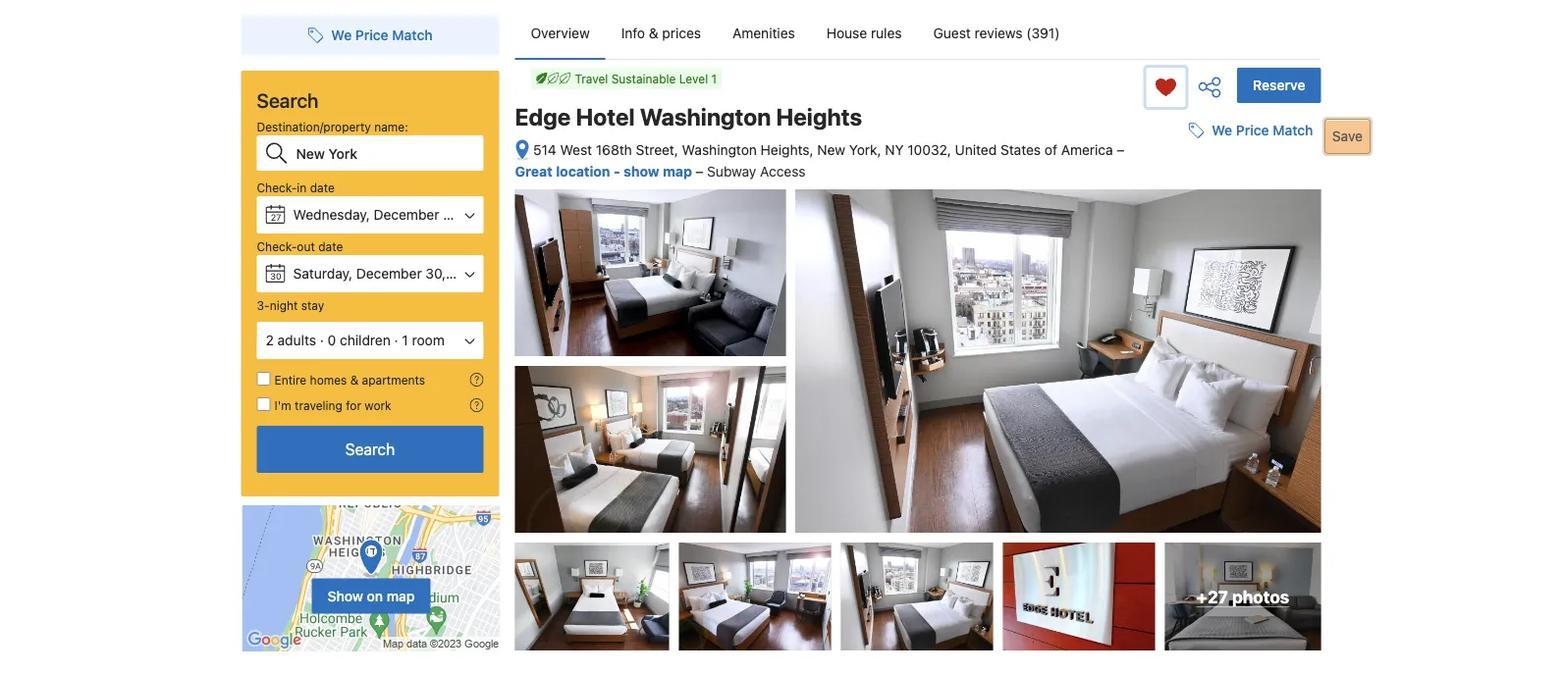 Task type: locate. For each thing, give the bounding box(es) containing it.
we price match
[[331, 27, 433, 43], [1212, 122, 1313, 139]]

search up destination/property
[[257, 88, 319, 111]]

a
[[1162, 287, 1171, 302]]

states right 10032, at the top
[[1000, 142, 1041, 158]]

map down street,
[[663, 163, 692, 179]]

1 vertical spatial &
[[350, 373, 359, 387]]

washington up "subway"
[[682, 142, 757, 158]]

west
[[560, 142, 592, 158]]

maid down towels,
[[1206, 333, 1235, 348]]

we price match down the "reserve" button at right top
[[1212, 122, 1313, 139]]

1 check- from the top
[[257, 181, 297, 194]]

1 vertical spatial we price match
[[1212, 122, 1313, 139]]

0 horizontal spatial ·
[[320, 332, 324, 349]]

date for check-out date
[[318, 240, 343, 253]]

of for america
[[1045, 142, 1057, 158]]

– up rated very good element
[[1117, 142, 1125, 158]]

reserve button
[[1237, 68, 1321, 103]]

the up daily.
[[1120, 272, 1139, 287]]

1 vertical spatial maid
[[1206, 333, 1235, 348]]

0 vertical spatial of
[[1045, 142, 1057, 158]]

1 horizontal spatial states
[[1162, 389, 1197, 403]]

0 horizontal spatial america
[[1061, 142, 1113, 158]]

match
[[392, 27, 433, 43], [1273, 122, 1313, 139]]

2
[[266, 332, 274, 349]]

1 horizontal spatial map
[[663, 163, 692, 179]]

we price match button down the "reserve" button at right top
[[1180, 113, 1321, 148]]

1 vertical spatial december
[[356, 266, 422, 282]]

december
[[374, 207, 439, 223], [356, 266, 422, 282]]

0 horizontal spatial we price match
[[331, 27, 433, 43]]

1 horizontal spatial search
[[345, 440, 395, 459]]

0 vertical spatial &
[[649, 25, 658, 41]]

1 · from the left
[[320, 332, 324, 349]]

0 vertical spatial map
[[663, 163, 692, 179]]

1 horizontal spatial we
[[1212, 122, 1232, 139]]

match up 'name:' at the top of page
[[392, 27, 433, 43]]

date right in
[[310, 181, 335, 194]]

edge
[[515, 103, 571, 131], [1104, 333, 1135, 348]]

0 horizontal spatial &
[[350, 373, 359, 387]]

1 vertical spatial united
[[1122, 389, 1159, 403]]

0 vertical spatial america
[[1061, 142, 1113, 158]]

maid up hotels in the top of the page
[[1257, 272, 1286, 287]]

0 vertical spatial 2023
[[465, 207, 498, 223]]

· left 0
[[320, 332, 324, 349]]

reviews inside the very good 391 reviews
[[1220, 231, 1262, 245]]

1 vertical spatial date
[[318, 240, 343, 253]]

· right children
[[394, 332, 398, 349]]

reviews
[[975, 25, 1023, 41], [1220, 231, 1262, 245]]

1 vertical spatial edge
[[1104, 333, 1135, 348]]

the down if
[[1082, 333, 1101, 348]]

location
[[556, 163, 610, 179]]

– left "subway"
[[695, 163, 703, 179]]

edge up '514' at the left of the page
[[515, 103, 571, 131]]

0 vertical spatial states
[[1000, 142, 1041, 158]]

1 inside 2 adults · 0 children · 1 room button
[[402, 332, 408, 349]]

1 vertical spatial map
[[387, 588, 415, 604]]

0 vertical spatial match
[[392, 27, 433, 43]]

price up 'name:' at the top of page
[[355, 27, 388, 43]]

1 horizontal spatial &
[[649, 25, 658, 41]]

+27
[[1196, 587, 1228, 607]]

december left 27,
[[374, 207, 439, 223]]

514
[[533, 142, 556, 158]]

0 vertical spatial we
[[331, 27, 352, 43]]

december for saturday,
[[356, 266, 422, 282]]

0 vertical spatial we price match
[[331, 27, 433, 43]]

2023 for saturday, december 30, 2023
[[450, 266, 483, 282]]

check- up '27'
[[257, 181, 297, 194]]

states down full
[[1162, 389, 1197, 403]]

(391)
[[1026, 25, 1060, 41]]

show on map
[[327, 588, 415, 604]]

0 vertical spatial edge
[[515, 103, 571, 131]]

1 vertical spatial reviews
[[1220, 231, 1262, 245]]

1 horizontal spatial reviews
[[1220, 231, 1262, 245]]

1 horizontal spatial ·
[[394, 332, 398, 349]]

& up for
[[350, 373, 359, 387]]

search section
[[233, 0, 507, 653]]

8.2
[[1274, 219, 1297, 237]]

amenities link
[[717, 8, 811, 59]]

1 horizontal spatial –
[[1117, 142, 1125, 158]]

1 horizontal spatial 1
[[711, 72, 717, 85]]

reviews left (391)
[[975, 25, 1023, 41]]

0 horizontal spatial the
[[1082, 333, 1101, 348]]

1 right level
[[711, 72, 717, 85]]

1 vertical spatial –
[[695, 163, 703, 179]]

0 vertical spatial price
[[355, 27, 388, 43]]

1 horizontal spatial match
[[1273, 122, 1313, 139]]

staff
[[1074, 440, 1107, 457]]

0 horizontal spatial of
[[1045, 142, 1057, 158]]

0 horizontal spatial –
[[695, 163, 703, 179]]

access
[[760, 163, 806, 179]]

1 left room
[[402, 332, 408, 349]]

washington
[[640, 103, 771, 131], [682, 142, 757, 158]]

but
[[1256, 318, 1276, 333]]

2023 right 27,
[[465, 207, 498, 223]]

0 horizontal spatial states
[[1000, 142, 1041, 158]]

we up very
[[1212, 122, 1232, 139]]

1 horizontal spatial the
[[1120, 272, 1139, 287]]

level
[[679, 72, 708, 85]]

scored 9.2 element
[[1270, 433, 1301, 465]]

2 horizontal spatial of
[[1223, 287, 1235, 302]]

514 west 168th street, washington heights, new york, ny 10032, united states of america – great location - show map – subway access
[[515, 142, 1125, 179]]

i'm
[[274, 399, 291, 412]]

2 vertical spatial of
[[1201, 389, 1212, 403]]

we price match button
[[300, 18, 440, 53], [1180, 113, 1321, 148]]

0 horizontal spatial united
[[955, 142, 997, 158]]

offered
[[1138, 333, 1181, 348]]

if you select this option, we'll show you popular business travel features like breakfast, wifi and free parking. image
[[470, 399, 484, 412]]

we'll show you stays where you can have the entire place to yourself image
[[470, 373, 484, 387]]

of for hotels
[[1223, 287, 1235, 302]]

house rules link
[[811, 8, 918, 59]]

0 vertical spatial december
[[374, 207, 439, 223]]

the
[[1120, 272, 1139, 287], [1082, 333, 1101, 348]]

children
[[340, 332, 391, 349]]

very
[[1186, 212, 1219, 230]]

previous image
[[1060, 305, 1072, 317]]

2023 for wednesday, december 27, 2023
[[465, 207, 498, 223]]

1 vertical spatial washington
[[682, 142, 757, 158]]

december for wednesday,
[[374, 207, 439, 223]]

we'll show you stays where you can have the entire place to yourself image
[[470, 373, 484, 387]]

0 horizontal spatial edge
[[515, 103, 571, 131]]

photos
[[1232, 587, 1289, 607]]

number
[[1174, 287, 1220, 302]]

we up destination/property name:
[[331, 27, 352, 43]]

united right 10032, at the top
[[955, 142, 997, 158]]

& right info
[[649, 25, 658, 41]]

we price match button up 'name:' at the top of page
[[300, 18, 440, 53]]

date
[[310, 181, 335, 194], [318, 240, 343, 253]]

check-in date
[[257, 181, 335, 194]]

0 horizontal spatial we price match button
[[300, 18, 440, 53]]

travel sustainable level 1
[[575, 72, 717, 85]]

2 · from the left
[[394, 332, 398, 349]]

work
[[365, 399, 391, 412]]

search down the work
[[345, 440, 395, 459]]

daily.
[[1128, 287, 1159, 302]]

0 horizontal spatial map
[[387, 588, 415, 604]]

1 vertical spatial of
[[1223, 287, 1235, 302]]

0 horizontal spatial match
[[392, 27, 433, 43]]

0 vertical spatial united
[[955, 142, 997, 158]]

0 vertical spatial maid
[[1257, 272, 1286, 287]]

1 horizontal spatial we price match
[[1212, 122, 1313, 139]]

0 horizontal spatial price
[[355, 27, 388, 43]]

heights,
[[761, 142, 813, 158]]

amenities
[[732, 25, 795, 41]]

towels,
[[1185, 318, 1227, 333]]

don't
[[1082, 303, 1113, 317]]

1 horizontal spatial america
[[1215, 389, 1261, 403]]

prices
[[662, 25, 701, 41]]

edge hotel washington heights
[[515, 103, 862, 131]]

united down patricia on the bottom right
[[1122, 389, 1159, 403]]

for
[[346, 399, 361, 412]]

there
[[1196, 272, 1227, 287]]

0 vertical spatial we price match button
[[300, 18, 440, 53]]

1 horizontal spatial price
[[1236, 122, 1269, 139]]

0 horizontal spatial search
[[257, 88, 319, 111]]

street,
[[636, 142, 678, 158]]

+27 photos link
[[1165, 543, 1321, 651]]

0 horizontal spatial 1
[[402, 332, 408, 349]]

of inside 514 west 168th street, washington heights, new york, ny 10032, united states of america – great location - show map – subway access
[[1045, 142, 1057, 158]]

next image
[[1303, 305, 1315, 317]]

america
[[1061, 142, 1113, 158], [1215, 389, 1261, 403]]

1 vertical spatial we price match button
[[1180, 113, 1321, 148]]

map right on
[[387, 588, 415, 604]]

they
[[1166, 303, 1195, 317]]

need
[[1118, 318, 1147, 333]]

do
[[1116, 303, 1131, 317]]

of inside i liked the fact that there was maid service daily.  a number of hotels don't do that.  they say, let us know if you need fresh towels, etc.  but the edge offered full maid service.
[[1223, 287, 1235, 302]]

1 vertical spatial search
[[345, 440, 395, 459]]

0 vertical spatial check-
[[257, 181, 297, 194]]

2023
[[465, 207, 498, 223], [450, 266, 483, 282]]

1 vertical spatial price
[[1236, 122, 1269, 139]]

let
[[1225, 303, 1240, 317]]

fact
[[1143, 272, 1166, 287]]

we price match inside the "search" section
[[331, 27, 433, 43]]

stay
[[301, 298, 324, 312]]

2 adults · 0 children · 1 room button
[[257, 322, 484, 359]]

2 check- from the top
[[257, 240, 297, 253]]

search
[[257, 88, 319, 111], [345, 440, 395, 459]]

1 vertical spatial america
[[1215, 389, 1261, 403]]

edge down need
[[1104, 333, 1135, 348]]

date right out at the left of the page
[[318, 240, 343, 253]]

0 vertical spatial –
[[1117, 142, 1125, 158]]

0 vertical spatial date
[[310, 181, 335, 194]]

price inside the "search" section
[[355, 27, 388, 43]]

show on map button
[[241, 505, 501, 653], [312, 579, 430, 614]]

1 horizontal spatial edge
[[1104, 333, 1135, 348]]

december left 30,
[[356, 266, 422, 282]]

0 horizontal spatial we
[[331, 27, 352, 43]]

we price match up 'name:' at the top of page
[[331, 27, 433, 43]]

maid
[[1257, 272, 1286, 287], [1206, 333, 1235, 348]]

reviews down the good
[[1220, 231, 1262, 245]]

1 horizontal spatial maid
[[1257, 272, 1286, 287]]

0 vertical spatial reviews
[[975, 25, 1023, 41]]

10032,
[[908, 142, 951, 158]]

show
[[327, 588, 363, 604]]

1 vertical spatial 2023
[[450, 266, 483, 282]]

price down the "reserve" button at right top
[[1236, 122, 1269, 139]]

match down the "reserve" button at right top
[[1273, 122, 1313, 139]]

1 horizontal spatial united
[[1122, 389, 1159, 403]]

check- for out
[[257, 240, 297, 253]]

1 vertical spatial states
[[1162, 389, 1197, 403]]

1 vertical spatial 1
[[402, 332, 408, 349]]

·
[[320, 332, 324, 349], [394, 332, 398, 349]]

room
[[412, 332, 445, 349]]

in
[[297, 181, 307, 194]]

3-night stay
[[257, 298, 324, 312]]

2023 right 30,
[[450, 266, 483, 282]]

1 horizontal spatial we price match button
[[1180, 113, 1321, 148]]

if you select this option, we'll show you popular business travel features like breakfast, wifi and free parking. image
[[470, 399, 484, 412]]

check- down '27'
[[257, 240, 297, 253]]

of
[[1045, 142, 1057, 158], [1223, 287, 1235, 302], [1201, 389, 1212, 403]]

date for check-in date
[[310, 181, 335, 194]]

washington down level
[[640, 103, 771, 131]]

reserve
[[1253, 77, 1305, 93]]

1 vertical spatial check-
[[257, 240, 297, 253]]

wednesday, december 27, 2023
[[293, 207, 498, 223]]

know
[[1261, 303, 1292, 317]]

map inside the "search" section
[[387, 588, 415, 604]]



Task type: vqa. For each thing, say whether or not it's contained in the screenshot.
Hotel
yes



Task type: describe. For each thing, give the bounding box(es) containing it.
show
[[624, 163, 659, 179]]

that.
[[1135, 303, 1162, 317]]

heights
[[776, 103, 862, 131]]

entire
[[274, 373, 307, 387]]

search button
[[257, 426, 484, 473]]

traveling
[[295, 399, 343, 412]]

united inside 514 west 168th street, washington heights, new york, ny 10032, united states of america – great location - show map – subway access
[[955, 142, 997, 158]]

1 vertical spatial match
[[1273, 122, 1313, 139]]

& inside the "search" section
[[350, 373, 359, 387]]

0 horizontal spatial maid
[[1206, 333, 1235, 348]]

3-
[[257, 298, 270, 312]]

map inside 514 west 168th street, washington heights, new york, ny 10032, united states of america – great location - show map – subway access
[[663, 163, 692, 179]]

30
[[270, 271, 282, 281]]

i liked the fact that there was maid service daily.  a number of hotels don't do that.  they say, let us know if you need fresh towels, etc.  but the edge offered full maid service.
[[1082, 272, 1292, 348]]

1 vertical spatial the
[[1082, 333, 1101, 348]]

sustainable
[[611, 72, 676, 85]]

info & prices link
[[605, 8, 717, 59]]

9.2
[[1275, 439, 1297, 458]]

we price match button inside the "search" section
[[300, 18, 440, 53]]

apartments
[[362, 373, 425, 387]]

patricia
[[1103, 370, 1145, 384]]

30,
[[426, 266, 446, 282]]

overview
[[531, 25, 590, 41]]

info
[[621, 25, 645, 41]]

states inside 514 west 168th street, washington heights, new york, ny 10032, united states of america – great location - show map – subway access
[[1000, 142, 1041, 158]]

america inside 514 west 168th street, washington heights, new york, ny 10032, united states of america – great location - show map – subway access
[[1061, 142, 1113, 158]]

0 horizontal spatial reviews
[[975, 25, 1023, 41]]

washington inside 514 west 168th street, washington heights, new york, ny 10032, united states of america – great location - show map – subway access
[[682, 142, 757, 158]]

1 horizontal spatial of
[[1201, 389, 1212, 403]]

wednesday,
[[293, 207, 370, 223]]

search inside button
[[345, 440, 395, 459]]

full
[[1185, 333, 1203, 348]]

that
[[1169, 272, 1193, 287]]

i
[[1082, 272, 1085, 287]]

us
[[1243, 303, 1257, 317]]

guest reviews (391)
[[933, 25, 1060, 41]]

save
[[1332, 128, 1363, 144]]

ny
[[885, 142, 904, 158]]

-
[[614, 163, 620, 179]]

saturday, december 30, 2023
[[293, 266, 483, 282]]

overview link
[[515, 8, 605, 59]]

rules
[[871, 25, 902, 41]]

very good 391 reviews
[[1186, 212, 1262, 245]]

rated very good element
[[1074, 209, 1262, 233]]

destination/property
[[257, 120, 371, 134]]

0
[[328, 332, 336, 349]]

new
[[817, 142, 845, 158]]

click to open map view image
[[515, 139, 530, 162]]

was
[[1231, 272, 1254, 287]]

house
[[826, 25, 867, 41]]

out
[[297, 240, 315, 253]]

info & prices
[[621, 25, 701, 41]]

fresh
[[1151, 318, 1181, 333]]

1 vertical spatial we
[[1212, 122, 1232, 139]]

entire homes & apartments
[[274, 373, 425, 387]]

0 vertical spatial search
[[257, 88, 319, 111]]

liked
[[1089, 272, 1116, 287]]

york,
[[849, 142, 881, 158]]

168th
[[596, 142, 632, 158]]

+27 photos
[[1196, 587, 1289, 607]]

hotels
[[1239, 287, 1275, 302]]

hotel
[[576, 103, 635, 131]]

save tooltip
[[1322, 117, 1373, 156]]

match inside the "search" section
[[392, 27, 433, 43]]

27,
[[443, 207, 461, 223]]

say,
[[1198, 303, 1221, 317]]

391
[[1196, 231, 1217, 245]]

0 vertical spatial the
[[1120, 272, 1139, 287]]

great location - show map button
[[515, 163, 695, 179]]

if
[[1082, 318, 1089, 333]]

& inside info & prices link
[[649, 25, 658, 41]]

great
[[515, 163, 553, 179]]

0 vertical spatial 1
[[711, 72, 717, 85]]

guest reviews (391) link
[[918, 8, 1076, 59]]

0 vertical spatial washington
[[640, 103, 771, 131]]

subway
[[707, 163, 756, 179]]

check-out date
[[257, 240, 343, 253]]

we price match for the bottommost we price match dropdown button
[[1212, 122, 1313, 139]]

we inside the "search" section
[[331, 27, 352, 43]]

service
[[1082, 287, 1125, 302]]

Where are you going? field
[[288, 135, 484, 171]]

check- for in
[[257, 181, 297, 194]]

adults
[[277, 332, 316, 349]]

destination/property name:
[[257, 120, 408, 134]]

saturday,
[[293, 266, 352, 282]]

house rules
[[826, 25, 902, 41]]

good
[[1223, 212, 1262, 230]]

scored 8.2 element
[[1270, 212, 1301, 244]]

travel
[[575, 72, 608, 85]]

on
[[367, 588, 383, 604]]

edge inside i liked the fact that there was maid service daily.  a number of hotels don't do that.  they say, let us know if you need fresh towels, etc.  but the edge offered full maid service.
[[1104, 333, 1135, 348]]

united states of america
[[1122, 389, 1261, 403]]

27
[[271, 212, 281, 222]]

we price match for we price match dropdown button in the "search" section
[[331, 27, 433, 43]]



